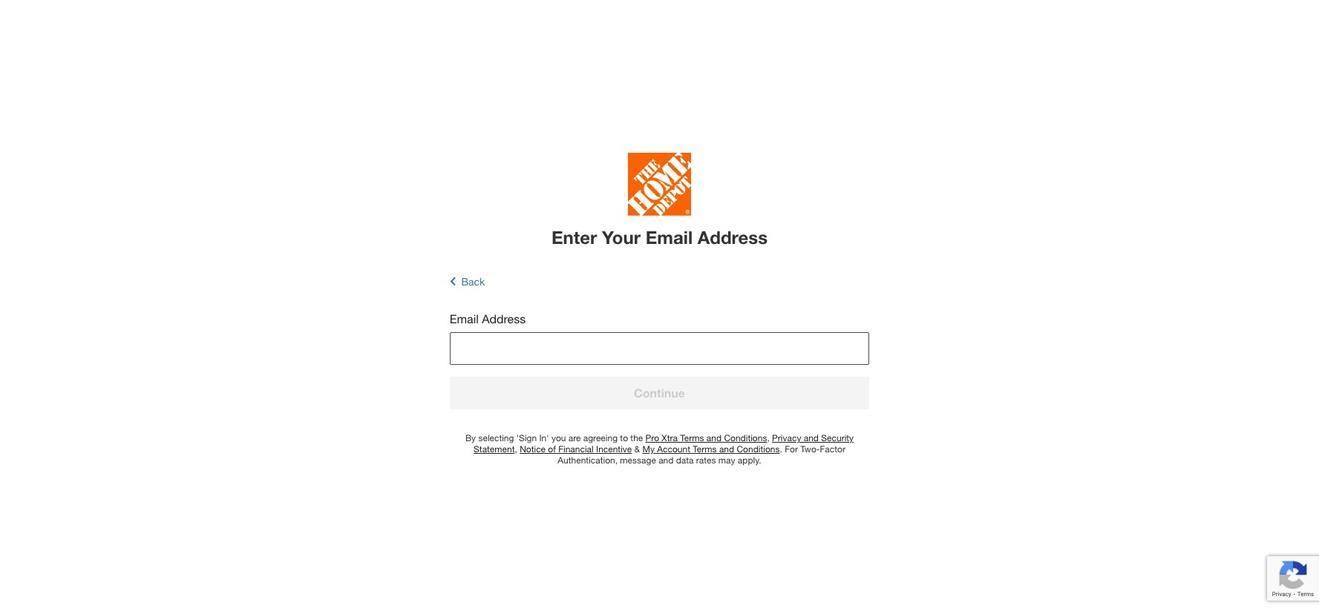 Task type: locate. For each thing, give the bounding box(es) containing it.
1 horizontal spatial address
[[698, 227, 768, 248]]

financial
[[559, 444, 594, 455]]

and up rates
[[707, 433, 722, 444]]

are
[[569, 433, 581, 444]]

0 horizontal spatial ,
[[515, 444, 517, 455]]

0 vertical spatial email
[[646, 227, 693, 248]]

1 vertical spatial address
[[482, 312, 526, 326]]

. for two-factor authentication, message and data rates may apply.
[[558, 444, 846, 467]]

account
[[657, 444, 691, 455]]

thd logo image
[[628, 153, 691, 220]]

, left 'notice'
[[515, 444, 517, 455]]

conditions left for
[[737, 444, 780, 455]]

email down back button
[[450, 312, 479, 326]]

security
[[822, 433, 854, 444]]

may
[[719, 455, 736, 467]]

and
[[707, 433, 722, 444], [804, 433, 819, 444], [720, 444, 735, 455], [659, 455, 674, 467]]

and left data
[[659, 455, 674, 467]]

,
[[767, 433, 770, 444], [515, 444, 517, 455]]

terms
[[680, 433, 704, 444], [693, 444, 717, 455]]

privacy and security statement
[[474, 433, 854, 455]]

my
[[643, 444, 655, 455]]

your
[[602, 227, 641, 248]]

email
[[646, 227, 693, 248], [450, 312, 479, 326]]

, left .
[[767, 433, 770, 444]]

pro
[[646, 433, 660, 444]]

back arrow image
[[450, 276, 456, 288]]

you
[[552, 433, 566, 444]]

1 horizontal spatial ,
[[767, 433, 770, 444]]

back button
[[450, 276, 485, 288]]

Email Address email field
[[450, 333, 870, 366]]

0 vertical spatial address
[[698, 227, 768, 248]]

and inside . for two-factor authentication, message and data rates may apply.
[[659, 455, 674, 467]]

enter
[[552, 227, 597, 248]]

address
[[698, 227, 768, 248], [482, 312, 526, 326]]

notice of financial incentive link
[[520, 444, 632, 455]]

rates
[[696, 455, 716, 467]]

1 vertical spatial email
[[450, 312, 479, 326]]

and right for
[[804, 433, 819, 444]]

in'
[[539, 433, 549, 444]]

factor
[[820, 444, 846, 455]]

email right your
[[646, 227, 693, 248]]

data
[[676, 455, 694, 467]]

conditions
[[724, 433, 767, 444], [737, 444, 780, 455]]



Task type: vqa. For each thing, say whether or not it's contained in the screenshot.
How can I maintain my new windows? How
no



Task type: describe. For each thing, give the bounding box(es) containing it.
of
[[548, 444, 556, 455]]

privacy
[[772, 433, 802, 444]]

by
[[466, 433, 476, 444]]

enter your email address
[[552, 227, 768, 248]]

privacy and security statement link
[[474, 433, 854, 455]]

two-
[[801, 444, 820, 455]]

authentication,
[[558, 455, 618, 467]]

the
[[631, 433, 643, 444]]

&
[[635, 444, 640, 455]]

and right rates
[[720, 444, 735, 455]]

0 horizontal spatial email
[[450, 312, 479, 326]]

for
[[785, 444, 798, 455]]

back
[[462, 276, 485, 288]]

.
[[780, 444, 783, 455]]

0 horizontal spatial address
[[482, 312, 526, 326]]

conditions up apply.
[[724, 433, 767, 444]]

my account terms and conditions link
[[643, 444, 780, 455]]

message
[[620, 455, 656, 467]]

xtra
[[662, 433, 678, 444]]

to
[[620, 433, 628, 444]]

apply.
[[738, 455, 762, 467]]

email address
[[450, 312, 526, 326]]

by selecting 'sign in' you are agreeing to the pro xtra terms and conditions ,
[[466, 433, 772, 444]]

, notice of financial incentive & my account terms and conditions
[[515, 444, 780, 455]]

notice
[[520, 444, 546, 455]]

pro xtra terms and conditions link
[[646, 433, 767, 444]]

'sign
[[517, 433, 537, 444]]

incentive
[[596, 444, 632, 455]]

statement
[[474, 444, 515, 455]]

agreeing
[[584, 433, 618, 444]]

selecting
[[479, 433, 514, 444]]

1 horizontal spatial email
[[646, 227, 693, 248]]

and inside the privacy and security statement
[[804, 433, 819, 444]]



